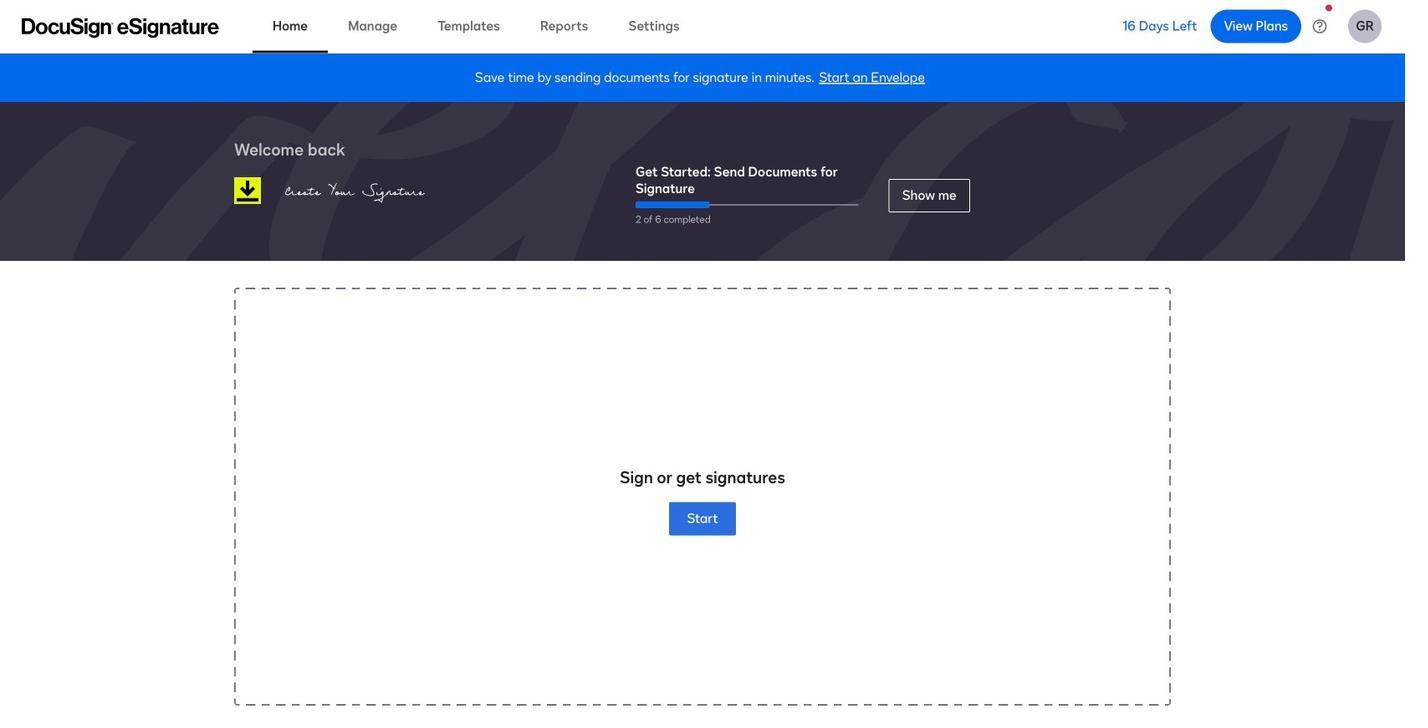 Task type: vqa. For each thing, say whether or not it's contained in the screenshot.
DocuSign eSignature image
yes



Task type: locate. For each thing, give the bounding box(es) containing it.
docusignlogo image
[[234, 177, 261, 204]]



Task type: describe. For each thing, give the bounding box(es) containing it.
docusign esignature image
[[22, 18, 219, 38]]



